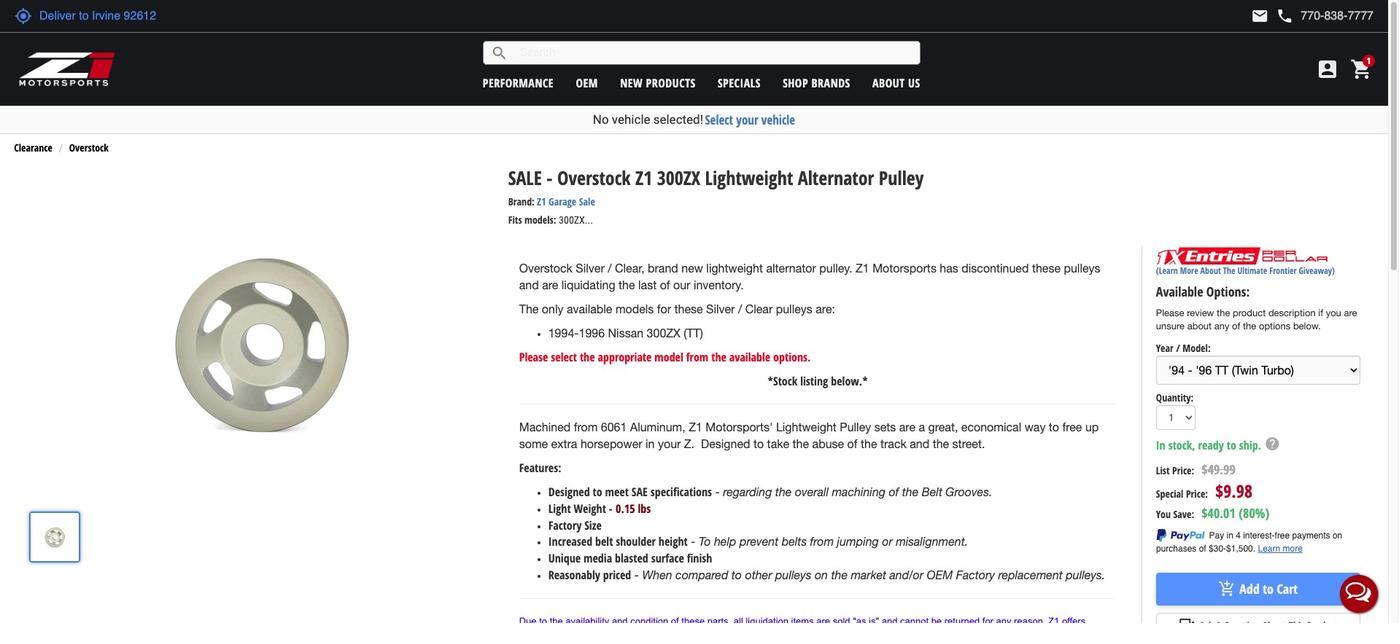 Task type: describe. For each thing, give the bounding box(es) containing it.
and inside overstock silver / clear, brand new lightweight alternator pulley. z1 motorsports has discontinued these pulleys and are liquidating the last of our inventory.
[[519, 279, 539, 292]]

clearance
[[14, 140, 53, 154]]

ultimate
[[1238, 265, 1268, 277]]

*stock listing below.*
[[768, 373, 868, 389]]

1 vertical spatial available
[[730, 349, 771, 365]]

cart
[[1277, 581, 1298, 598]]

us
[[909, 75, 921, 91]]

pulley.
[[820, 262, 853, 275]]

shoulder
[[616, 534, 656, 551]]

last
[[638, 279, 657, 292]]

meet
[[605, 484, 629, 501]]

(learn more about the ultimate frontier giveaway) link
[[1156, 265, 1335, 277]]

increased
[[549, 534, 593, 551]]

below.*
[[831, 373, 868, 389]]

the only available models for these silver / clear pulleys are:
[[519, 303, 835, 316]]

pulley for alternator
[[879, 165, 924, 191]]

overstock for overstock silver / clear, brand new lightweight alternator pulley. z1 motorsports has discontinued these pulleys and are liquidating the last of our inventory.
[[519, 262, 573, 275]]

performance link
[[483, 75, 554, 91]]

300zx inside sale - overstock z1 300zx lightweight alternator pulley brand: z1 garage sale fits models: 300zx...
[[657, 165, 701, 191]]

motorsports'
[[706, 421, 773, 434]]

add_shopping_cart
[[1219, 581, 1236, 599]]

prevent
[[740, 536, 779, 549]]

overstock inside sale - overstock z1 300zx lightweight alternator pulley brand: z1 garage sale fits models: 300zx...
[[557, 165, 631, 191]]

aluminum,
[[630, 421, 686, 434]]

mail phone
[[1252, 7, 1294, 25]]

add
[[1240, 581, 1260, 598]]

select your vehicle link
[[705, 112, 795, 128]]

track
[[881, 438, 907, 451]]

1994-1996 nissan 300zx (tt)
[[549, 327, 703, 340]]

of inside designed to meet sae specifications - regarding the overall machining of the belt grooves. light weight - 0.15 lbs factory size increased belt shoulder height - to help prevent belts from jumping or misalignment. unique media blasted surface finish reasonably priced - when compared to other pulleys on the market and/or oem factory replacement pulleys.
[[889, 486, 899, 499]]

overall
[[795, 486, 829, 499]]

height
[[659, 534, 688, 551]]

2 vertical spatial /
[[1176, 341, 1181, 355]]

in
[[646, 438, 655, 451]]

0 horizontal spatial factory
[[549, 518, 582, 534]]

are inside machined from 6061 aluminum, z1 motorsports' lightweight pulley sets are a great, economical way to free up some extra horsepower in your z.  designed to take the abuse of the track and the street.
[[900, 421, 916, 434]]

pulleys.
[[1066, 569, 1106, 582]]

(learn more about the ultimate frontier giveaway) available options: please review the product description if you are unsure about any of the options below.
[[1156, 265, 1358, 332]]

or
[[882, 536, 893, 549]]

z1 inside machined from 6061 aluminum, z1 motorsports' lightweight pulley sets are a great, economical way to free up some extra horsepower in your z.  designed to take the abuse of the track and the street.
[[689, 421, 703, 434]]

regarding
[[723, 486, 772, 499]]

*stock
[[768, 373, 798, 389]]

if
[[1319, 308, 1324, 319]]

the down product
[[1243, 321, 1257, 332]]

phone link
[[1276, 7, 1374, 25]]

ready
[[1199, 438, 1224, 454]]

some
[[519, 438, 548, 451]]

a
[[919, 421, 925, 434]]

below.
[[1294, 321, 1321, 332]]

sale - overstock z1 300zx lightweight alternator pulley brand: z1 garage sale fits models: 300zx...
[[508, 165, 924, 227]]

options:
[[1207, 283, 1250, 301]]

- inside sale - overstock z1 300zx lightweight alternator pulley brand: z1 garage sale fits models: 300zx...
[[547, 165, 553, 191]]

has
[[940, 262, 959, 275]]

overstock for overstock
[[69, 140, 109, 154]]

the down sets
[[861, 438, 877, 451]]

only
[[542, 303, 564, 316]]

specials link
[[718, 75, 761, 91]]

to inside in stock, ready to ship. help
[[1227, 438, 1237, 454]]

inventory.
[[694, 279, 744, 292]]

/ inside overstock silver / clear, brand new lightweight alternator pulley. z1 motorsports has discontinued these pulleys and are liquidating the last of our inventory.
[[608, 262, 612, 275]]

giveaway)
[[1299, 265, 1335, 277]]

media
[[584, 551, 612, 567]]

1 horizontal spatial from
[[686, 349, 709, 365]]

selected!
[[654, 112, 703, 127]]

account_box link
[[1313, 58, 1343, 81]]

(80%)
[[1239, 505, 1270, 522]]

discontinued
[[962, 262, 1029, 275]]

light
[[549, 501, 571, 517]]

special price: $9.98 you save: $40.01 (80%)
[[1156, 480, 1270, 522]]

save:
[[1174, 508, 1195, 522]]

no vehicle selected! select your vehicle
[[593, 112, 795, 128]]

the right on
[[831, 569, 848, 582]]

- down blasted
[[635, 569, 639, 582]]

the left belt
[[902, 486, 919, 499]]

sets
[[875, 421, 896, 434]]

belt
[[922, 486, 943, 499]]

1 vertical spatial 300zx
[[647, 327, 681, 340]]

market
[[851, 569, 887, 582]]

from inside machined from 6061 aluminum, z1 motorsports' lightweight pulley sets are a great, economical way to free up some extra horsepower in your z.  designed to take the abuse of the track and the street.
[[574, 421, 598, 434]]

oem link
[[576, 75, 598, 91]]

belts
[[782, 536, 807, 549]]

1 vertical spatial please
[[519, 349, 548, 365]]

list
[[1156, 464, 1170, 478]]

take
[[767, 438, 790, 451]]

machining
[[832, 486, 886, 499]]

the left overall on the bottom of page
[[776, 486, 792, 499]]

help inside designed to meet sae specifications - regarding the overall machining of the belt grooves. light weight - 0.15 lbs factory size increased belt shoulder height - to help prevent belts from jumping or misalignment. unique media blasted surface finish reasonably priced - when compared to other pulleys on the market and/or oem factory replacement pulleys.
[[714, 536, 737, 549]]

when
[[642, 569, 673, 582]]

more
[[1180, 265, 1199, 277]]

garage
[[549, 195, 577, 209]]

the down great,
[[933, 438, 949, 451]]

of inside "(learn more about the ultimate frontier giveaway) available options: please review the product description if you are unsure about any of the options below."
[[1233, 321, 1241, 332]]

designed inside machined from 6061 aluminum, z1 motorsports' lightweight pulley sets are a great, economical way to free up some extra horsepower in your z.  designed to take the abuse of the track and the street.
[[701, 438, 750, 451]]

from inside designed to meet sae specifications - regarding the overall machining of the belt grooves. light weight - 0.15 lbs factory size increased belt shoulder height - to help prevent belts from jumping or misalignment. unique media blasted surface finish reasonably priced - when compared to other pulleys on the market and/or oem factory replacement pulleys.
[[810, 536, 834, 549]]

- left 0.15
[[609, 501, 613, 517]]

product
[[1233, 308, 1266, 319]]

horsepower
[[581, 438, 643, 451]]

- left regarding
[[715, 486, 720, 499]]

you
[[1156, 508, 1171, 522]]

and/or
[[890, 569, 924, 582]]

to left other
[[732, 569, 742, 582]]

are for available
[[1344, 308, 1358, 319]]

price: for $49.99
[[1173, 464, 1195, 478]]

the up any
[[1217, 308, 1231, 319]]

- left to
[[691, 536, 696, 549]]

options
[[1259, 321, 1291, 332]]

available
[[1156, 283, 1204, 301]]

sae
[[632, 484, 648, 501]]

no
[[593, 112, 609, 127]]

pulleys inside designed to meet sae specifications - regarding the overall machining of the belt grooves. light weight - 0.15 lbs factory size increased belt shoulder height - to help prevent belts from jumping or misalignment. unique media blasted surface finish reasonably priced - when compared to other pulleys on the market and/or oem factory replacement pulleys.
[[776, 569, 812, 582]]

add_shopping_cart add to cart
[[1219, 581, 1298, 599]]

features:
[[519, 460, 561, 477]]

1 vertical spatial pulleys
[[776, 303, 813, 316]]

brands
[[812, 75, 851, 91]]

compared
[[676, 569, 729, 582]]



Task type: vqa. For each thing, say whether or not it's contained in the screenshot.
the top The
yes



Task type: locate. For each thing, give the bounding box(es) containing it.
the right model on the bottom
[[712, 349, 727, 365]]

1 vertical spatial factory
[[956, 569, 995, 582]]

0 vertical spatial 300zx
[[657, 165, 701, 191]]

oem
[[576, 75, 598, 91], [927, 569, 953, 582]]

0 horizontal spatial are
[[542, 279, 558, 292]]

extra
[[551, 438, 578, 451]]

belt
[[595, 534, 613, 551]]

the right select
[[580, 349, 595, 365]]

of right abuse
[[848, 438, 858, 451]]

from up the extra
[[574, 421, 598, 434]]

are up "only"
[[542, 279, 558, 292]]

1 horizontal spatial and
[[910, 438, 930, 451]]

$49.99
[[1202, 461, 1236, 479]]

0 vertical spatial from
[[686, 349, 709, 365]]

vehicle down shop
[[762, 112, 795, 128]]

year / model:
[[1156, 341, 1211, 355]]

these inside overstock silver / clear, brand new lightweight alternator pulley. z1 motorsports has discontinued these pulleys and are liquidating the last of our inventory.
[[1032, 262, 1061, 275]]

1 horizontal spatial about
[[1201, 265, 1221, 277]]

of down 'brand'
[[660, 279, 670, 292]]

any
[[1215, 321, 1230, 332]]

1 horizontal spatial oem
[[927, 569, 953, 582]]

(tt)
[[684, 327, 703, 340]]

year
[[1156, 341, 1174, 355]]

2 vertical spatial pulleys
[[776, 569, 812, 582]]

from
[[686, 349, 709, 365], [574, 421, 598, 434], [810, 536, 834, 549]]

special
[[1156, 488, 1184, 502]]

oem right and/or
[[927, 569, 953, 582]]

1 vertical spatial from
[[574, 421, 598, 434]]

0 vertical spatial available
[[567, 303, 613, 316]]

shop brands link
[[783, 75, 851, 91]]

0 horizontal spatial the
[[519, 303, 539, 316]]

specifications
[[651, 484, 712, 501]]

1 horizontal spatial silver
[[706, 303, 735, 316]]

300zx down for
[[647, 327, 681, 340]]

help right to
[[714, 536, 737, 549]]

available up *stock
[[730, 349, 771, 365]]

new up our
[[682, 262, 703, 275]]

blasted
[[615, 551, 649, 567]]

overstock
[[69, 140, 109, 154], [557, 165, 631, 191], [519, 262, 573, 275]]

0 horizontal spatial from
[[574, 421, 598, 434]]

about inside "(learn more about the ultimate frontier giveaway) available options: please review the product description if you are unsure about any of the options below."
[[1201, 265, 1221, 277]]

0 vertical spatial designed
[[701, 438, 750, 451]]

0 vertical spatial factory
[[549, 518, 582, 534]]

price: inside the special price: $9.98 you save: $40.01 (80%)
[[1186, 488, 1208, 502]]

shop
[[783, 75, 809, 91]]

1 vertical spatial and
[[910, 438, 930, 451]]

0 horizontal spatial about
[[873, 75, 905, 91]]

2 vertical spatial are
[[900, 421, 916, 434]]

2 horizontal spatial are
[[1344, 308, 1358, 319]]

other
[[745, 569, 772, 582]]

of right any
[[1233, 321, 1241, 332]]

0 horizontal spatial help
[[714, 536, 737, 549]]

0 vertical spatial the
[[1224, 265, 1236, 277]]

factory down light
[[549, 518, 582, 534]]

about left us
[[873, 75, 905, 91]]

/ left clear
[[738, 303, 742, 316]]

1 horizontal spatial the
[[1224, 265, 1236, 277]]

misalignment.
[[896, 536, 968, 549]]

are
[[542, 279, 558, 292], [1344, 308, 1358, 319], [900, 421, 916, 434]]

1 vertical spatial /
[[738, 303, 742, 316]]

silver up liquidating
[[576, 262, 605, 275]]

are inside overstock silver / clear, brand new lightweight alternator pulley. z1 motorsports has discontinued these pulleys and are liquidating the last of our inventory.
[[542, 279, 558, 292]]

$40.01
[[1202, 505, 1236, 522]]

phone
[[1276, 7, 1294, 25]]

1 vertical spatial about
[[1201, 265, 1221, 277]]

new left products
[[620, 75, 643, 91]]

new products
[[620, 75, 696, 91]]

1 vertical spatial silver
[[706, 303, 735, 316]]

and down a
[[910, 438, 930, 451]]

frontier
[[1270, 265, 1297, 277]]

1994-
[[549, 327, 579, 340]]

0 vertical spatial your
[[736, 112, 759, 128]]

0 vertical spatial overstock
[[69, 140, 109, 154]]

vehicle inside no vehicle selected! select your vehicle
[[612, 112, 651, 127]]

0 vertical spatial /
[[608, 262, 612, 275]]

options.
[[774, 349, 811, 365]]

1 horizontal spatial /
[[738, 303, 742, 316]]

oem up no
[[576, 75, 598, 91]]

lightweight up abuse
[[776, 421, 837, 434]]

please left select
[[519, 349, 548, 365]]

grooves.
[[946, 486, 993, 499]]

factory down the misalignment.
[[956, 569, 995, 582]]

0 horizontal spatial and
[[519, 279, 539, 292]]

please up 'unsure' at the bottom right
[[1156, 308, 1185, 319]]

street.
[[953, 438, 985, 451]]

1 vertical spatial lightweight
[[776, 421, 837, 434]]

overstock up sale
[[557, 165, 631, 191]]

1 vertical spatial price:
[[1186, 488, 1208, 502]]

2 horizontal spatial from
[[810, 536, 834, 549]]

products
[[646, 75, 696, 91]]

0 vertical spatial are
[[542, 279, 558, 292]]

0 vertical spatial and
[[519, 279, 539, 292]]

price: up save:
[[1186, 488, 1208, 502]]

0 vertical spatial silver
[[576, 262, 605, 275]]

overstock silver / clear, brand new lightweight alternator pulley. z1 motorsports has discontinued these pulleys and are liquidating the last of our inventory.
[[519, 262, 1101, 292]]

0 horizontal spatial /
[[608, 262, 612, 275]]

new
[[620, 75, 643, 91], [682, 262, 703, 275]]

1 horizontal spatial are
[[900, 421, 916, 434]]

oem inside designed to meet sae specifications - regarding the overall machining of the belt grooves. light weight - 0.15 lbs factory size increased belt shoulder height - to help prevent belts from jumping or misalignment. unique media blasted surface finish reasonably priced - when compared to other pulleys on the market and/or oem factory replacement pulleys.
[[927, 569, 953, 582]]

1 horizontal spatial factory
[[956, 569, 995, 582]]

2 vertical spatial from
[[810, 536, 834, 549]]

the left "only"
[[519, 303, 539, 316]]

1 horizontal spatial new
[[682, 262, 703, 275]]

of inside machined from 6061 aluminum, z1 motorsports' lightweight pulley sets are a great, economical way to free up some extra horsepower in your z.  designed to take the abuse of the track and the street.
[[848, 438, 858, 451]]

0 horizontal spatial silver
[[576, 262, 605, 275]]

0 vertical spatial new
[[620, 75, 643, 91]]

0 vertical spatial pulleys
[[1064, 262, 1101, 275]]

1 horizontal spatial available
[[730, 349, 771, 365]]

and left liquidating
[[519, 279, 539, 292]]

1 horizontal spatial your
[[736, 112, 759, 128]]

listing
[[801, 373, 828, 389]]

to left take
[[754, 438, 764, 451]]

1 horizontal spatial help
[[1265, 437, 1281, 453]]

the right take
[[793, 438, 809, 451]]

2 horizontal spatial /
[[1176, 341, 1181, 355]]

pulley left sets
[[840, 421, 871, 434]]

z1 inside overstock silver / clear, brand new lightweight alternator pulley. z1 motorsports has discontinued these pulleys and are liquidating the last of our inventory.
[[856, 262, 870, 275]]

6061
[[601, 421, 627, 434]]

0 horizontal spatial vehicle
[[612, 112, 651, 127]]

please inside "(learn more about the ultimate frontier giveaway) available options: please review the product description if you are unsure about any of the options below."
[[1156, 308, 1185, 319]]

z1 garage sale link
[[537, 195, 595, 209]]

0 vertical spatial oem
[[576, 75, 598, 91]]

0 horizontal spatial new
[[620, 75, 643, 91]]

0 vertical spatial please
[[1156, 308, 1185, 319]]

price: for $9.98
[[1186, 488, 1208, 502]]

and inside machined from 6061 aluminum, z1 motorsports' lightweight pulley sets are a great, economical way to free up some extra horsepower in your z.  designed to take the abuse of the track and the street.
[[910, 438, 930, 451]]

these right "discontinued" on the right top of the page
[[1032, 262, 1061, 275]]

your right in
[[658, 438, 681, 451]]

300zx
[[657, 165, 701, 191], [647, 327, 681, 340]]

shopping_cart link
[[1347, 58, 1374, 81]]

designed down the motorsports'
[[701, 438, 750, 451]]

0 horizontal spatial available
[[567, 303, 613, 316]]

are left a
[[900, 421, 916, 434]]

(learn
[[1156, 265, 1178, 277]]

size
[[585, 518, 602, 534]]

1 vertical spatial designed
[[549, 484, 590, 501]]

1 vertical spatial pulley
[[840, 421, 871, 434]]

to inside add_shopping_cart add to cart
[[1263, 581, 1274, 598]]

from right belts on the right bottom of the page
[[810, 536, 834, 549]]

appropriate
[[598, 349, 652, 365]]

about us link
[[873, 75, 921, 91]]

silver down inventory.
[[706, 303, 735, 316]]

available down liquidating
[[567, 303, 613, 316]]

new inside overstock silver / clear, brand new lightweight alternator pulley. z1 motorsports has discontinued these pulleys and are liquidating the last of our inventory.
[[682, 262, 703, 275]]

designed inside designed to meet sae specifications - regarding the overall machining of the belt grooves. light weight - 0.15 lbs factory size increased belt shoulder height - to help prevent belts from jumping or misalignment. unique media blasted surface finish reasonably priced - when compared to other pulleys on the market and/or oem factory replacement pulleys.
[[549, 484, 590, 501]]

lightweight inside sale - overstock z1 300zx lightweight alternator pulley brand: z1 garage sale fits models: 300zx...
[[705, 165, 793, 191]]

model:
[[1183, 341, 1211, 355]]

0 horizontal spatial pulley
[[840, 421, 871, 434]]

from down "(tt)"
[[686, 349, 709, 365]]

pulley for lightweight
[[840, 421, 871, 434]]

help right "ship."
[[1265, 437, 1281, 453]]

models
[[616, 303, 654, 316]]

of right the "machining"
[[889, 486, 899, 499]]

1 vertical spatial new
[[682, 262, 703, 275]]

1 horizontal spatial designed
[[701, 438, 750, 451]]

-
[[547, 165, 553, 191], [715, 486, 720, 499], [609, 501, 613, 517], [691, 536, 696, 549], [635, 569, 639, 582]]

z1 motorsports logo image
[[18, 51, 116, 88]]

free
[[1063, 421, 1082, 434]]

of inside overstock silver / clear, brand new lightweight alternator pulley. z1 motorsports has discontinued these pulleys and are liquidating the last of our inventory.
[[660, 279, 670, 292]]

1 vertical spatial your
[[658, 438, 681, 451]]

pulley right alternator
[[879, 165, 924, 191]]

weight
[[574, 501, 606, 517]]

vehicle
[[762, 112, 795, 128], [612, 112, 651, 127]]

/ right "year"
[[1176, 341, 1181, 355]]

designed
[[701, 438, 750, 451], [549, 484, 590, 501]]

please
[[1156, 308, 1185, 319], [519, 349, 548, 365]]

clear,
[[615, 262, 645, 275]]

vehicle right no
[[612, 112, 651, 127]]

1 vertical spatial help
[[714, 536, 737, 549]]

your right the select
[[736, 112, 759, 128]]

1 horizontal spatial these
[[1032, 262, 1061, 275]]

0 vertical spatial pulley
[[879, 165, 924, 191]]

lightweight down the select your vehicle link
[[705, 165, 793, 191]]

these
[[1032, 262, 1061, 275], [675, 303, 703, 316]]

1 horizontal spatial pulley
[[879, 165, 924, 191]]

liquidating
[[562, 279, 616, 292]]

about right more
[[1201, 265, 1221, 277]]

Search search field
[[508, 42, 920, 64]]

z1
[[636, 165, 653, 191], [537, 195, 546, 209], [856, 262, 870, 275], [689, 421, 703, 434]]

my_location
[[15, 7, 32, 25]]

1 vertical spatial the
[[519, 303, 539, 316]]

overstock up "only"
[[519, 262, 573, 275]]

designed up light
[[549, 484, 590, 501]]

new products link
[[620, 75, 696, 91]]

pulley
[[879, 165, 924, 191], [840, 421, 871, 434]]

0 horizontal spatial oem
[[576, 75, 598, 91]]

to right add
[[1263, 581, 1274, 598]]

0 vertical spatial lightweight
[[705, 165, 793, 191]]

search
[[491, 44, 508, 62]]

1 vertical spatial these
[[675, 303, 703, 316]]

0 vertical spatial these
[[1032, 262, 1061, 275]]

are for alternator
[[542, 279, 558, 292]]

0 vertical spatial price:
[[1173, 464, 1195, 478]]

silver inside overstock silver / clear, brand new lightweight alternator pulley. z1 motorsports has discontinued these pulleys and are liquidating the last of our inventory.
[[576, 262, 605, 275]]

pulley inside machined from 6061 aluminum, z1 motorsports' lightweight pulley sets are a great, economical way to free up some extra horsepower in your z.  designed to take the abuse of the track and the street.
[[840, 421, 871, 434]]

to left "ship."
[[1227, 438, 1237, 454]]

2 vertical spatial overstock
[[519, 262, 573, 275]]

your inside machined from 6061 aluminum, z1 motorsports' lightweight pulley sets are a great, economical way to free up some extra horsepower in your z.  designed to take the abuse of the track and the street.
[[658, 438, 681, 451]]

of
[[660, 279, 670, 292], [1233, 321, 1241, 332], [848, 438, 858, 451], [889, 486, 899, 499]]

mail
[[1252, 7, 1269, 25]]

abuse
[[813, 438, 844, 451]]

1 vertical spatial are
[[1344, 308, 1358, 319]]

0 horizontal spatial designed
[[549, 484, 590, 501]]

shop brands
[[783, 75, 851, 91]]

surface
[[651, 551, 684, 567]]

/
[[608, 262, 612, 275], [738, 303, 742, 316], [1176, 341, 1181, 355]]

1 horizontal spatial vehicle
[[762, 112, 795, 128]]

1 vertical spatial oem
[[927, 569, 953, 582]]

finish
[[687, 551, 712, 567]]

help inside in stock, ready to ship. help
[[1265, 437, 1281, 453]]

pulley inside sale - overstock z1 300zx lightweight alternator pulley brand: z1 garage sale fits models: 300zx...
[[879, 165, 924, 191]]

0 vertical spatial help
[[1265, 437, 1281, 453]]

overstock right clearance link
[[69, 140, 109, 154]]

lightweight inside machined from 6061 aluminum, z1 motorsports' lightweight pulley sets are a great, economical way to free up some extra horsepower in your z.  designed to take the abuse of the track and the street.
[[776, 421, 837, 434]]

the
[[1224, 265, 1236, 277], [519, 303, 539, 316]]

stock,
[[1169, 438, 1196, 454]]

pulleys inside overstock silver / clear, brand new lightweight alternator pulley. z1 motorsports has discontinued these pulleys and are liquidating the last of our inventory.
[[1064, 262, 1101, 275]]

are inside "(learn more about the ultimate frontier giveaway) available options: please review the product description if you are unsure about any of the options below."
[[1344, 308, 1358, 319]]

and
[[519, 279, 539, 292], [910, 438, 930, 451]]

0 vertical spatial about
[[873, 75, 905, 91]]

the inside overstock silver / clear, brand new lightweight alternator pulley. z1 motorsports has discontinued these pulleys and are liquidating the last of our inventory.
[[619, 279, 635, 292]]

price: inside list price: $49.99
[[1173, 464, 1195, 478]]

about us
[[873, 75, 921, 91]]

overstock inside overstock silver / clear, brand new lightweight alternator pulley. z1 motorsports has discontinued these pulleys and are liquidating the last of our inventory.
[[519, 262, 573, 275]]

the down clear,
[[619, 279, 635, 292]]

ship.
[[1240, 438, 1262, 454]]

mail link
[[1252, 7, 1269, 25]]

these up "(tt)"
[[675, 303, 703, 316]]

0.15
[[616, 501, 635, 517]]

are right you
[[1344, 308, 1358, 319]]

unique
[[549, 551, 581, 567]]

/ left clear,
[[608, 262, 612, 275]]

the up "options:" in the top of the page
[[1224, 265, 1236, 277]]

1 vertical spatial overstock
[[557, 165, 631, 191]]

about
[[1188, 321, 1212, 332]]

you
[[1326, 308, 1342, 319]]

price: right list
[[1173, 464, 1195, 478]]

- right "sale"
[[547, 165, 553, 191]]

overstock link
[[69, 140, 109, 154]]

1 horizontal spatial please
[[1156, 308, 1185, 319]]

300zx down selected!
[[657, 165, 701, 191]]

to left free
[[1049, 421, 1060, 434]]

quantity:
[[1156, 391, 1194, 405]]

the inside "(learn more about the ultimate frontier giveaway) available options: please review the product description if you are unsure about any of the options below."
[[1224, 265, 1236, 277]]

0 horizontal spatial these
[[675, 303, 703, 316]]

priced
[[603, 568, 631, 584]]

help
[[1265, 437, 1281, 453], [714, 536, 737, 549]]

0 horizontal spatial please
[[519, 349, 548, 365]]

0 horizontal spatial your
[[658, 438, 681, 451]]

to up weight
[[593, 484, 602, 501]]

up
[[1086, 421, 1099, 434]]

great,
[[929, 421, 958, 434]]

select
[[551, 349, 577, 365]]



